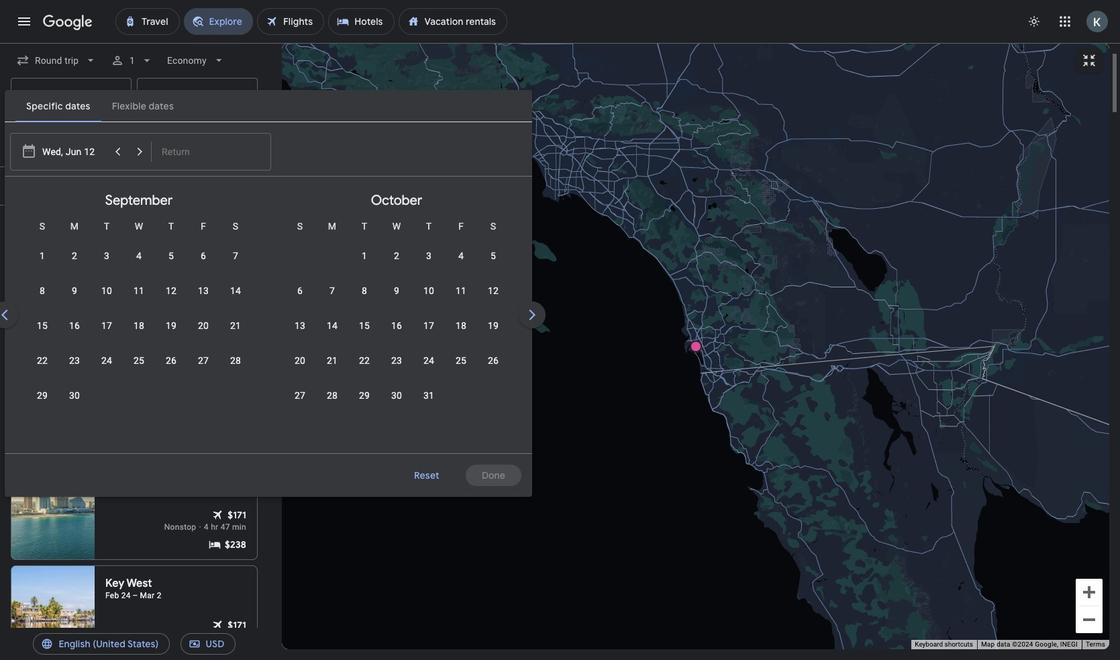 Task type: vqa. For each thing, say whether or not it's contained in the screenshot.


Task type: locate. For each thing, give the bounding box(es) containing it.
27
[[198, 355, 209, 366], [295, 390, 306, 401]]

15 inside october row group
[[359, 320, 370, 331]]

20 for 'fri, sep 20' element
[[198, 320, 209, 331]]

1 horizontal spatial 29 button
[[348, 379, 381, 412]]

2 12 from the left
[[488, 285, 499, 296]]

1 9 button from the left
[[58, 275, 91, 307]]

11
[[134, 285, 144, 296], [456, 285, 467, 296]]

2 11 from the left
[[456, 285, 467, 296]]

13
[[198, 285, 209, 296], [295, 320, 306, 331]]

165 US dollars text field
[[226, 318, 246, 331]]

17 for tue, sep 17 element
[[101, 320, 112, 331]]

5 button for october
[[477, 240, 510, 272]]

14 button
[[220, 275, 252, 307], [316, 310, 348, 342]]

1 vertical spatial 14
[[327, 320, 338, 331]]

10 button right mon, sep 9 element
[[91, 275, 123, 307]]

1 4 button from the left
[[123, 240, 155, 272]]

1 26 button from the left
[[155, 344, 187, 377]]

29 button inside october row group
[[348, 379, 381, 412]]

10 for tue, sep 10 element
[[101, 285, 112, 296]]

about
[[168, 217, 190, 226]]

25 inside september row group
[[134, 355, 144, 366]]

2 22 button from the left
[[348, 344, 381, 377]]

28 right fri, sep 27 element
[[230, 355, 241, 366]]

4 t from the left
[[426, 221, 432, 232]]

0 horizontal spatial 15
[[37, 320, 48, 331]]

1 horizontal spatial 25
[[456, 355, 467, 366]]

2
[[72, 250, 77, 261], [394, 250, 400, 261], [157, 591, 162, 600]]

1 16 button from the left
[[58, 310, 91, 342]]

inegi
[[1061, 641, 1078, 648]]

5 inside september row group
[[169, 250, 174, 261]]

0 vertical spatial 27
[[198, 355, 209, 366]]

2 horizontal spatial 2
[[394, 250, 400, 261]]

1 button
[[106, 44, 159, 77]]

tue, sep 10 element
[[101, 284, 112, 297]]

18 right tue, sep 17 element
[[134, 320, 144, 331]]

0 horizontal spatial 6
[[141, 137, 147, 148]]

t up 'thu, sep 5' element
[[168, 221, 174, 232]]

7 inside september row group
[[233, 250, 238, 261]]

16 inside september row group
[[69, 320, 80, 331]]

min for $171 text box
[[200, 632, 214, 642]]

1 button for september
[[26, 240, 58, 272]]

1 horizontal spatial 17 button
[[413, 310, 445, 342]]

27 button left mon, oct 28 element
[[284, 379, 316, 412]]

2 19 from the left
[[488, 320, 499, 331]]

1 vertical spatial 27
[[295, 390, 306, 401]]

0 horizontal spatial 28 button
[[220, 344, 252, 377]]

1 horizontal spatial 30
[[391, 390, 402, 401]]

12 button
[[155, 275, 187, 307], [477, 275, 510, 307]]

2 5 from the left
[[491, 250, 496, 261]]

wed, sep 11 element
[[134, 284, 144, 297]]

10 button
[[91, 275, 123, 307], [413, 275, 445, 307]]

0 horizontal spatial 11
[[134, 285, 144, 296]]

0 horizontal spatial 24
[[101, 355, 112, 366]]

30 button
[[58, 379, 91, 412], [381, 379, 413, 412]]

13 left the mon, oct 14 element
[[295, 320, 306, 331]]

25 inside october row group
[[456, 355, 467, 366]]

thu, oct 24 element
[[424, 354, 434, 367]]

1 12 button from the left
[[155, 275, 187, 307]]

next
[[120, 137, 139, 148]]

Return text field
[[162, 134, 261, 170]]

1 horizontal spatial 8 button
[[348, 275, 381, 307]]

19 inside september row group
[[166, 320, 177, 331]]

$171 up 576 us dollars text field
[[228, 619, 246, 631]]

30 for wed, oct 30 element
[[391, 390, 402, 401]]

27 button
[[187, 344, 220, 377], [284, 379, 316, 412]]

17 button right wed, oct 16 element on the left of the page
[[413, 310, 445, 342]]

8 inside october row group
[[362, 285, 367, 296]]

1 horizontal spatial 2
[[157, 591, 162, 600]]

None field
[[11, 48, 103, 73], [162, 48, 231, 73], [11, 48, 103, 73], [162, 48, 231, 73]]

1 horizontal spatial 10 button
[[413, 275, 445, 307]]

26 button left fri, sep 27 element
[[155, 344, 187, 377]]

1 button
[[26, 240, 58, 272], [348, 240, 381, 272]]

f inside october row group
[[459, 221, 464, 232]]

m up mon, oct 7 element
[[328, 221, 337, 232]]

fri, oct 18 element
[[456, 319, 467, 332]]

1 11 from the left
[[134, 285, 144, 296]]

11 inside october row group
[[456, 285, 467, 296]]

tue, sep 24 element
[[101, 354, 112, 367]]

2 horizontal spatial 1
[[362, 250, 367, 261]]

0 horizontal spatial 4 button
[[123, 240, 155, 272]]

3 for october
[[426, 250, 432, 261]]

20 left mon, oct 21 element on the bottom of page
[[295, 355, 306, 366]]

7 button
[[220, 240, 252, 272], [316, 275, 348, 307]]

w inside october row group
[[393, 221, 401, 232]]

0 vertical spatial 20 button
[[187, 310, 220, 342]]

1 5 button from the left
[[155, 240, 187, 272]]

wed, oct 9 element
[[394, 284, 400, 297]]

9 for wed, oct 9 element
[[394, 285, 400, 296]]

1 horizontal spatial 9 button
[[381, 275, 413, 307]]

sun, sep 15 element
[[37, 319, 48, 332]]

26 button right fri, oct 25 "element"
[[477, 344, 510, 377]]

2 25 button from the left
[[445, 344, 477, 377]]

1 vertical spatial 7
[[330, 285, 335, 296]]

fri, sep 6 element
[[201, 249, 206, 263]]

mon, sep 23 element
[[69, 354, 80, 367]]

1 horizontal spatial 14
[[327, 320, 338, 331]]

19 button right wed, sep 18 element
[[155, 310, 187, 342]]

0 vertical spatial 14 button
[[220, 275, 252, 307]]

1 vertical spatial 6 button
[[284, 275, 316, 307]]

0 horizontal spatial 6 button
[[187, 240, 220, 272]]

11 button right thu, oct 10 element
[[445, 275, 477, 307]]

16 button left tue, sep 17 element
[[58, 310, 91, 342]]

2 inside october row group
[[394, 250, 400, 261]]

28 inside september row group
[[230, 355, 241, 366]]

1 vertical spatial 47
[[188, 632, 198, 642]]

16
[[69, 320, 80, 331], [391, 320, 402, 331]]

14 button right sun, oct 13 element
[[316, 310, 348, 342]]

12 right 'fri, oct 11' element
[[488, 285, 499, 296]]

nonstop
[[164, 522, 196, 532], [132, 632, 164, 642]]

$164
[[226, 289, 246, 301]]

row group
[[526, 182, 784, 448]]

47 for $171 text box
[[188, 632, 198, 642]]

0 horizontal spatial 9
[[72, 285, 77, 296]]

28 button right fri, sep 27 element
[[220, 344, 252, 377]]

2 inside september row group
[[72, 250, 77, 261]]

map region
[[282, 43, 1110, 649]]

f
[[201, 221, 206, 232], [459, 221, 464, 232]]

sun, oct 13 element
[[295, 319, 306, 332]]

11 button down 3 – 10 at the top left of the page
[[123, 275, 155, 307]]

f up fri, oct 4 element on the left
[[459, 221, 464, 232]]

10
[[101, 285, 112, 296], [424, 285, 434, 296]]

1 horizontal spatial 20
[[295, 355, 306, 366]]

1 18 from the left
[[134, 320, 144, 331]]

26 right fri, oct 25 "element"
[[488, 355, 499, 366]]

sat, sep 7 element
[[233, 249, 238, 263]]

26 inside october row group
[[488, 355, 499, 366]]

9 button
[[58, 275, 91, 307], [381, 275, 413, 307]]

12 left fri, sep 13 element
[[166, 285, 177, 296]]

2 30 from the left
[[391, 390, 402, 401]]

about these results
[[168, 217, 241, 226]]

3 button left fri, oct 4 element on the left
[[413, 240, 445, 272]]

2 10 from the left
[[424, 285, 434, 296]]

16 for mon, sep 16 element
[[69, 320, 80, 331]]

1 horizontal spatial 12
[[488, 285, 499, 296]]

1 12 from the left
[[166, 285, 177, 296]]

1 23 button from the left
[[58, 344, 91, 377]]

1 18 button from the left
[[123, 310, 155, 342]]

8 left wed, oct 9 element
[[362, 285, 367, 296]]

1 17 from the left
[[101, 320, 112, 331]]

4 inside september row group
[[136, 250, 142, 261]]

2 24 button from the left
[[413, 344, 445, 377]]

0 horizontal spatial 13
[[198, 285, 209, 296]]

22 inside october row group
[[359, 355, 370, 366]]

next image
[[516, 299, 549, 331]]

18 left 'sat, oct 19' element
[[456, 320, 467, 331]]

19 inside october row group
[[488, 320, 499, 331]]

29 right mon, oct 28 element
[[359, 390, 370, 401]]

s up sun, oct 6 element
[[297, 221, 303, 232]]

1 19 from the left
[[166, 320, 177, 331]]

21 for "sat, sep 21" element
[[230, 320, 241, 331]]

14 inside september row group
[[230, 285, 241, 296]]

26 left fri, sep 27 element
[[166, 355, 177, 366]]

29 inside october row group
[[359, 390, 370, 401]]

29 button inside september row group
[[26, 379, 58, 412]]

21 inside september row group
[[230, 320, 241, 331]]

2 button for september
[[58, 240, 91, 272]]

23 for wed, oct 23 element
[[391, 355, 402, 366]]

12 inside october row group
[[488, 285, 499, 296]]

0 horizontal spatial 1
[[40, 250, 45, 261]]

8
[[40, 285, 45, 296], [362, 285, 367, 296]]

row
[[26, 233, 252, 273], [348, 233, 510, 273], [26, 273, 252, 308], [284, 273, 510, 308], [26, 308, 252, 343], [284, 308, 510, 343], [26, 343, 252, 378], [284, 343, 510, 378], [26, 378, 91, 413], [284, 378, 445, 413]]

1 horizontal spatial 12 button
[[477, 275, 510, 307]]

15 button
[[26, 310, 58, 342], [348, 310, 381, 342]]

5 button
[[155, 240, 187, 272], [477, 240, 510, 272]]

15 button left mon, sep 16 element
[[26, 310, 58, 342]]

21 button
[[220, 310, 252, 342], [316, 344, 348, 377]]

5 for september
[[169, 250, 174, 261]]

0 horizontal spatial 15 button
[[26, 310, 58, 342]]

2 17 from the left
[[424, 320, 434, 331]]

24 button right wed, oct 23 element
[[413, 344, 445, 377]]

m for october
[[328, 221, 337, 232]]

10 inside september row group
[[101, 285, 112, 296]]

24 for tue, sep 24 element at left
[[101, 355, 112, 366]]

1 horizontal spatial 18 button
[[445, 310, 477, 342]]

6 for 6 'button' inside the october row group
[[297, 285, 303, 296]]

24 button left wed, sep 25 element
[[91, 344, 123, 377]]

31
[[424, 390, 434, 401]]

0 horizontal spatial 19
[[166, 320, 177, 331]]

2 29 from the left
[[359, 390, 370, 401]]

27 inside october row group
[[295, 390, 306, 401]]

19 right fri, oct 18 element
[[488, 320, 499, 331]]

t up "new"
[[104, 221, 110, 232]]

16 right 'tue, oct 15' element
[[391, 320, 402, 331]]

1 3 from the left
[[104, 250, 109, 261]]

17
[[101, 320, 112, 331], [424, 320, 434, 331]]

22 inside september row group
[[37, 355, 48, 366]]

5 right fri, oct 4 element on the left
[[491, 250, 496, 261]]

25 button right thu, oct 24 element
[[445, 344, 477, 377]]

11 for wed, sep 11 element
[[134, 285, 144, 296]]

17 inside september row group
[[101, 320, 112, 331]]

25 for wed, sep 25 element
[[134, 355, 144, 366]]

grid
[[10, 182, 784, 461]]

2 16 from the left
[[391, 320, 402, 331]]

18 inside october row group
[[456, 320, 467, 331]]

1 15 from the left
[[37, 320, 48, 331]]

thu, sep 19 element
[[166, 319, 177, 332]]

6 button left mon, oct 7 element
[[284, 275, 316, 307]]

©2024
[[1013, 641, 1034, 648]]

usd button
[[180, 628, 235, 660]]

1 $171 from the top
[[228, 509, 246, 521]]

17 right wed, oct 16 element on the left of the page
[[424, 320, 434, 331]]

1 feb from the top
[[105, 261, 119, 270]]

1 horizontal spatial 26 button
[[477, 344, 510, 377]]

5 button for september
[[155, 240, 187, 272]]

6
[[141, 137, 147, 148], [201, 250, 206, 261], [297, 285, 303, 296]]

keyboard shortcuts
[[915, 641, 974, 648]]

2 2 button from the left
[[381, 240, 413, 272]]

row containing 13
[[284, 308, 510, 343]]

29 inside september row group
[[37, 390, 48, 401]]

22 button right mon, oct 21 element on the bottom of page
[[348, 344, 381, 377]]

w
[[135, 221, 143, 232], [393, 221, 401, 232]]

14 for the sat, sep 14 element
[[230, 285, 241, 296]]

8 for the sun, sep 8 element
[[40, 285, 45, 296]]

2 feb from the top
[[105, 591, 119, 600]]

w for september
[[135, 221, 143, 232]]

13 inside september row group
[[198, 285, 209, 296]]

1 horizontal spatial f
[[459, 221, 464, 232]]

22
[[37, 355, 48, 366], [359, 355, 370, 366]]

9 inside october row group
[[394, 285, 400, 296]]

1 29 button from the left
[[26, 379, 58, 412]]

fri, sep 20 element
[[198, 319, 209, 332]]

15 left wed, oct 16 element on the left of the page
[[359, 320, 370, 331]]

1 horizontal spatial 21 button
[[316, 344, 348, 377]]

Departure text field
[[42, 134, 106, 170]]

0 vertical spatial 7
[[233, 250, 238, 261]]

25 button left thu, sep 26 element
[[123, 344, 155, 377]]

1 horizontal spatial 7
[[330, 285, 335, 296]]

0 horizontal spatial 30 button
[[58, 379, 91, 412]]

29 button
[[26, 379, 58, 412], [348, 379, 381, 412]]

w inside september row group
[[135, 221, 143, 232]]

hr
[[211, 522, 219, 532], [179, 632, 186, 642]]

thu, oct 31 element
[[424, 389, 434, 402]]

grid containing september
[[10, 182, 784, 461]]

4 hr 47 min down $171 text field on the left of the page
[[204, 522, 246, 532]]

23 inside october row group
[[391, 355, 402, 366]]

17 button
[[91, 310, 123, 342], [413, 310, 445, 342]]

f for september
[[201, 221, 206, 232]]

0 horizontal spatial 5 button
[[155, 240, 187, 272]]

m inside row group
[[70, 221, 79, 232]]

0 horizontal spatial 1 button
[[26, 240, 58, 272]]

18 button left 'sat, oct 19' element
[[445, 310, 477, 342]]

20 inside september row group
[[198, 320, 209, 331]]

0 horizontal spatial 11 button
[[123, 275, 155, 307]]

3
[[104, 250, 109, 261], [426, 250, 432, 261]]

7
[[233, 250, 238, 261], [330, 285, 335, 296]]

$171 for $171 text box
[[228, 619, 246, 631]]

23 inside september row group
[[69, 355, 80, 366]]

21 inside october row group
[[327, 355, 338, 366]]

2 8 from the left
[[362, 285, 367, 296]]

0 horizontal spatial 10 button
[[91, 275, 123, 307]]

t up "tue, oct 1" element at left
[[362, 221, 367, 232]]

5
[[169, 250, 174, 261], [491, 250, 496, 261]]

1 8 button from the left
[[26, 275, 58, 307]]

1 horizontal spatial 28
[[327, 390, 338, 401]]

26
[[166, 355, 177, 366], [488, 355, 499, 366]]

t up thu, oct 3 element
[[426, 221, 432, 232]]

$165
[[226, 318, 246, 330]]

17 inside october row group
[[424, 320, 434, 331]]

2 button
[[58, 240, 91, 272], [381, 240, 413, 272]]

238 US dollars text field
[[225, 538, 246, 551]]

8 button left mon, sep 9 element
[[26, 275, 58, 307]]

1 f from the left
[[201, 221, 206, 232]]

21 for mon, oct 21 element on the bottom of page
[[327, 355, 338, 366]]

24 inside september row group
[[101, 355, 112, 366]]

$171 up $238 text field
[[228, 509, 246, 521]]

29 left mon, sep 30 element
[[37, 390, 48, 401]]

4 hr 47 min
[[204, 522, 246, 532], [172, 632, 214, 642]]

27 inside september row group
[[198, 355, 209, 366]]

grid inside filters form
[[10, 182, 784, 461]]

1 26 from the left
[[166, 355, 177, 366]]

0 horizontal spatial 23
[[69, 355, 80, 366]]

2 16 button from the left
[[381, 310, 413, 342]]

15 inside september row group
[[37, 320, 48, 331]]

1 5 from the left
[[169, 250, 174, 261]]

10 inside october row group
[[424, 285, 434, 296]]

2 f from the left
[[459, 221, 464, 232]]

october
[[371, 192, 423, 209]]

7 button right fri, sep 6 "element"
[[220, 240, 252, 272]]

3 button right mon, sep 2 'element'
[[91, 240, 123, 272]]

12
[[166, 285, 177, 296], [488, 285, 499, 296]]

22 button left mon, sep 23 element
[[26, 344, 58, 377]]

1 9 from the left
[[72, 285, 77, 296]]

21 down $164 text box in the top left of the page
[[230, 320, 241, 331]]

13 button
[[187, 275, 220, 307], [284, 310, 316, 342]]

1 8 from the left
[[40, 285, 45, 296]]

2 9 from the left
[[394, 285, 400, 296]]

nonstop for $238 text field
[[164, 522, 196, 532]]

1 30 from the left
[[69, 390, 80, 401]]

0 horizontal spatial 20 button
[[187, 310, 220, 342]]

11 right thu, oct 10 element
[[456, 285, 467, 296]]

1 horizontal spatial 13
[[295, 320, 306, 331]]

w for october
[[393, 221, 401, 232]]

22 for sun, sep 22 element
[[37, 355, 48, 366]]

9 button left thu, oct 10 element
[[381, 275, 413, 307]]

24 right wed, oct 23 element
[[424, 355, 434, 366]]

f right about
[[201, 221, 206, 232]]

3 inside october row group
[[426, 250, 432, 261]]

1 m from the left
[[70, 221, 79, 232]]

21 left tue, oct 22 element
[[327, 355, 338, 366]]

6 right 'thu, sep 5' element
[[201, 250, 206, 261]]

47 left usd
[[188, 632, 198, 642]]

tue, oct 22 element
[[359, 354, 370, 367]]

28 right sun, oct 27 element
[[327, 390, 338, 401]]

0 vertical spatial 6 button
[[187, 240, 220, 272]]

1-week trip in the next 6 months button
[[11, 124, 258, 161]]

0 horizontal spatial 14
[[230, 285, 241, 296]]

1 vertical spatial $171
[[228, 619, 246, 631]]

14 inside october row group
[[327, 320, 338, 331]]

0 horizontal spatial 8 button
[[26, 275, 58, 307]]

1 inside october row group
[[362, 250, 367, 261]]

1 button for october
[[348, 240, 381, 272]]

tue, sep 3 element
[[104, 249, 109, 263]]

main menu image
[[16, 13, 32, 30]]

wed, sep 25 element
[[134, 354, 144, 367]]

23
[[69, 355, 80, 366], [391, 355, 402, 366]]

0 horizontal spatial 2
[[72, 250, 77, 261]]

1 horizontal spatial 28 button
[[316, 379, 348, 412]]

west
[[127, 577, 152, 590]]

1 16 from the left
[[69, 320, 80, 331]]

0 horizontal spatial 26
[[166, 355, 177, 366]]

23 right tue, oct 22 element
[[391, 355, 402, 366]]

12 inside september row group
[[166, 285, 177, 296]]

0 horizontal spatial 12 button
[[155, 275, 187, 307]]

min right "states)" at the bottom
[[200, 632, 214, 642]]

0 horizontal spatial 26 button
[[155, 344, 187, 377]]

29 for the sun, sep 29 element
[[37, 390, 48, 401]]

5 inside october row group
[[491, 250, 496, 261]]

0 horizontal spatial 47
[[188, 632, 198, 642]]

28
[[230, 355, 241, 366], [327, 390, 338, 401]]

1 inside september row group
[[40, 250, 45, 261]]

19 button
[[155, 310, 187, 342], [477, 310, 510, 342]]

0 horizontal spatial 25
[[134, 355, 144, 366]]

fri, sep 27 element
[[198, 354, 209, 367]]

26 button
[[155, 344, 187, 377], [477, 344, 510, 377]]

6 inside october row group
[[297, 285, 303, 296]]

2 right "tue, oct 1" element at left
[[394, 250, 400, 261]]

new
[[105, 246, 128, 260]]

24 – mar
[[121, 591, 155, 600]]

29 button left mon, sep 30 element
[[26, 379, 58, 412]]

hr for 576 us dollars text field
[[179, 632, 186, 642]]

1 vertical spatial 7 button
[[316, 275, 348, 307]]

row containing 8
[[26, 273, 252, 308]]

feb inside new york feb 3 – 10
[[105, 261, 119, 270]]

9 inside september row group
[[72, 285, 77, 296]]

9
[[72, 285, 77, 296], [394, 285, 400, 296]]

0 horizontal spatial 24 button
[[91, 344, 123, 377]]

6 button inside september row group
[[187, 240, 220, 272]]

tue, oct 8 element
[[362, 284, 367, 297]]

3 left 3 – 10 at the top left of the page
[[104, 250, 109, 261]]

1 1 button from the left
[[26, 240, 58, 272]]

sat, oct 5 element
[[491, 249, 496, 263]]

0 horizontal spatial 21 button
[[220, 310, 252, 342]]

row containing 27
[[284, 378, 445, 413]]

19
[[166, 320, 177, 331], [488, 320, 499, 331]]

0 vertical spatial feb
[[105, 261, 119, 270]]

english
[[59, 638, 91, 650]]

map
[[982, 641, 995, 648]]

october row group
[[268, 182, 526, 448]]

21
[[230, 320, 241, 331], [327, 355, 338, 366]]

1 22 from the left
[[37, 355, 48, 366]]

12 for sat, oct 12 element
[[488, 285, 499, 296]]

20 button left mon, oct 21 element on the bottom of page
[[284, 344, 316, 377]]

feb for key west
[[105, 591, 119, 600]]

18 inside september row group
[[134, 320, 144, 331]]

13 inside october row group
[[295, 320, 306, 331]]

1 horizontal spatial 23 button
[[381, 344, 413, 377]]

3 button
[[91, 240, 123, 272], [413, 240, 445, 272]]

m inside october row group
[[328, 221, 337, 232]]

31 button
[[413, 379, 445, 412]]

14 button right fri, sep 13 element
[[220, 275, 252, 307]]

7 right fri, sep 6 "element"
[[233, 250, 238, 261]]

1 horizontal spatial 4 button
[[445, 240, 477, 272]]

0 horizontal spatial hr
[[179, 632, 186, 642]]

1 horizontal spatial 21
[[327, 355, 338, 366]]

11 button
[[123, 275, 155, 307], [445, 275, 477, 307]]

2 3 from the left
[[426, 250, 432, 261]]

2 15 button from the left
[[348, 310, 381, 342]]

3 inside september row group
[[104, 250, 109, 261]]

19 button inside september row group
[[155, 310, 187, 342]]

28 for sat, sep 28 element
[[230, 355, 241, 366]]

1 horizontal spatial 24 button
[[413, 344, 445, 377]]

25 left thu, sep 26 element
[[134, 355, 144, 366]]

2 w from the left
[[393, 221, 401, 232]]

14
[[230, 285, 241, 296], [327, 320, 338, 331]]

11 inside september row group
[[134, 285, 144, 296]]

47 down $171 text field on the left of the page
[[221, 522, 230, 532]]

0 horizontal spatial 8
[[40, 285, 45, 296]]

22 left mon, sep 23 element
[[37, 355, 48, 366]]

row containing 20
[[284, 343, 510, 378]]

fri, oct 25 element
[[456, 354, 467, 367]]

12 button left fri, sep 13 element
[[155, 275, 187, 307]]

7 inside october row group
[[330, 285, 335, 296]]

28 button right sun, oct 27 element
[[316, 379, 348, 412]]

29
[[37, 390, 48, 401], [359, 390, 370, 401]]

1 horizontal spatial 1
[[130, 55, 135, 66]]

20
[[198, 320, 209, 331], [295, 355, 306, 366]]

26 inside september row group
[[166, 355, 177, 366]]

28 inside october row group
[[327, 390, 338, 401]]

1-week trip in the next 6 months
[[44, 137, 182, 148]]

1
[[130, 55, 135, 66], [40, 250, 45, 261], [362, 250, 367, 261]]

1 10 from the left
[[101, 285, 112, 296]]

10 right wed, oct 9 element
[[424, 285, 434, 296]]

2 24 from the left
[[424, 355, 434, 366]]

24 button
[[91, 344, 123, 377], [413, 344, 445, 377]]

2 5 button from the left
[[477, 240, 510, 272]]

wed, oct 2 element
[[394, 249, 400, 263]]

min
[[232, 522, 246, 532], [200, 632, 214, 642]]

2 1 button from the left
[[348, 240, 381, 272]]

30
[[69, 390, 80, 401], [391, 390, 402, 401]]

0 vertical spatial $171
[[228, 509, 246, 521]]

16 button
[[58, 310, 91, 342], [381, 310, 413, 342]]

feb down "new"
[[105, 261, 119, 270]]

30 inside october row group
[[391, 390, 402, 401]]

18 button
[[123, 310, 155, 342], [445, 310, 477, 342]]

9 left thu, oct 10 element
[[394, 285, 400, 296]]

fri, oct 4 element
[[459, 249, 464, 263]]

0 horizontal spatial 3 button
[[91, 240, 123, 272]]

2 $171 from the top
[[228, 619, 246, 631]]

mon, sep 9 element
[[72, 284, 77, 297]]

english (united states)
[[59, 638, 159, 650]]

20 button
[[187, 310, 220, 342], [284, 344, 316, 377]]

1 horizontal spatial 29
[[359, 390, 370, 401]]

2 3 button from the left
[[413, 240, 445, 272]]

mon, oct 14 element
[[327, 319, 338, 332]]

30 button left 31
[[381, 379, 413, 412]]

47
[[221, 522, 230, 532], [188, 632, 198, 642]]

2 inside key west feb 24 – mar 2
[[157, 591, 162, 600]]

27 button right thu, sep 26 element
[[187, 344, 220, 377]]

3 button for october
[[413, 240, 445, 272]]

2 22 from the left
[[359, 355, 370, 366]]

1 horizontal spatial 27 button
[[284, 379, 316, 412]]

16 inside october row group
[[391, 320, 402, 331]]

1 23 from the left
[[69, 355, 80, 366]]

t
[[104, 221, 110, 232], [168, 221, 174, 232], [362, 221, 367, 232], [426, 221, 432, 232]]

1 2 button from the left
[[58, 240, 91, 272]]

9 button right the sun, sep 8 element
[[58, 275, 91, 307]]

5 button right fri, oct 4 element on the left
[[477, 240, 510, 272]]

2 button for october
[[381, 240, 413, 272]]

8 inside september row group
[[40, 285, 45, 296]]

2 26 from the left
[[488, 355, 499, 366]]

1 horizontal spatial 1 button
[[348, 240, 381, 272]]

2 29 button from the left
[[348, 379, 381, 412]]

thu, oct 3 element
[[426, 249, 432, 263]]

2 25 from the left
[[456, 355, 467, 366]]

2 15 from the left
[[359, 320, 370, 331]]

2 horizontal spatial 6
[[297, 285, 303, 296]]

1 vertical spatial nonstop
[[132, 632, 164, 642]]

1 22 button from the left
[[26, 344, 58, 377]]

1 horizontal spatial 6 button
[[284, 275, 316, 307]]

2 8 button from the left
[[348, 275, 381, 307]]

19 button right fri, oct 18 element
[[477, 310, 510, 342]]

1 3 button from the left
[[91, 240, 123, 272]]

1 vertical spatial 20
[[295, 355, 306, 366]]

20 inside october row group
[[295, 355, 306, 366]]

1 inside popup button
[[130, 55, 135, 66]]

2 button right sun, sep 1 element
[[58, 240, 91, 272]]

11 down 3 – 10 at the top left of the page
[[134, 285, 144, 296]]

1 horizontal spatial 19 button
[[477, 310, 510, 342]]

wed, oct 30 element
[[391, 389, 402, 402]]

1 button left mon, sep 2 'element'
[[26, 240, 58, 272]]

24 inside october row group
[[424, 355, 434, 366]]

1 vertical spatial 21
[[327, 355, 338, 366]]

3 left fri, oct 4 element on the left
[[426, 250, 432, 261]]

4 button
[[123, 240, 155, 272], [445, 240, 477, 272]]

19 button inside october row group
[[477, 310, 510, 342]]

7 right sun, oct 6 element
[[330, 285, 335, 296]]

sun, oct 27 element
[[295, 389, 306, 402]]

thu, sep 5 element
[[169, 249, 174, 263]]

6 inside september row group
[[201, 250, 206, 261]]

1 horizontal spatial 9
[[394, 285, 400, 296]]

1 vertical spatial feb
[[105, 591, 119, 600]]

1 horizontal spatial 3 button
[[413, 240, 445, 272]]

0 horizontal spatial 23 button
[[58, 344, 91, 377]]

18 for fri, oct 18 element
[[456, 320, 467, 331]]

1 24 from the left
[[101, 355, 112, 366]]

0 horizontal spatial 27
[[198, 355, 209, 366]]

2 18 from the left
[[456, 320, 467, 331]]

8 button left wed, oct 9 element
[[348, 275, 381, 307]]

2 19 button from the left
[[477, 310, 510, 342]]

1 w from the left
[[135, 221, 143, 232]]

1 horizontal spatial 47
[[221, 522, 230, 532]]

10 for thu, oct 10 element
[[424, 285, 434, 296]]

1 button left wed, oct 2 element on the top of the page
[[348, 240, 381, 272]]

30 inside september row group
[[69, 390, 80, 401]]

0 vertical spatial 21
[[230, 320, 241, 331]]

13 left the sat, sep 14 element
[[198, 285, 209, 296]]

24
[[101, 355, 112, 366], [424, 355, 434, 366]]

2 23 from the left
[[391, 355, 402, 366]]

6 left mon, oct 7 element
[[297, 285, 303, 296]]

in
[[94, 137, 102, 148]]

2 m from the left
[[328, 221, 337, 232]]

reset
[[414, 469, 439, 481]]

row containing 6
[[284, 273, 510, 308]]

25 right thu, oct 24 element
[[456, 355, 467, 366]]

20 left "sat, sep 21" element
[[198, 320, 209, 331]]

mon, sep 30 element
[[69, 389, 80, 402]]

0 horizontal spatial 17 button
[[91, 310, 123, 342]]

0 vertical spatial 28
[[230, 355, 241, 366]]

1 19 button from the left
[[155, 310, 187, 342]]

1 25 from the left
[[134, 355, 144, 366]]

2 button inside september row group
[[58, 240, 91, 272]]

0 horizontal spatial 29 button
[[26, 379, 58, 412]]

14 right sun, oct 13 element
[[327, 320, 338, 331]]

s up sat, oct 5 "element"
[[491, 221, 496, 232]]

feb inside key west feb 24 – mar 2
[[105, 591, 119, 600]]

0 vertical spatial 20
[[198, 320, 209, 331]]

1 horizontal spatial 11
[[456, 285, 467, 296]]

0 vertical spatial 7 button
[[220, 240, 252, 272]]

key west feb 24 – mar 2
[[105, 577, 162, 600]]

usd
[[206, 638, 225, 650]]

f inside september row group
[[201, 221, 206, 232]]

1 17 button from the left
[[91, 310, 123, 342]]

2 4 button from the left
[[445, 240, 477, 272]]

13 button left the sat, sep 14 element
[[187, 275, 220, 307]]

sun, sep 29 element
[[37, 389, 48, 402]]

0 vertical spatial nonstop
[[164, 522, 196, 532]]

1 29 from the left
[[37, 390, 48, 401]]

1 vertical spatial 4 hr 47 min
[[172, 632, 214, 642]]

30 button right the sun, sep 29 element
[[58, 379, 91, 412]]

0 horizontal spatial 18
[[134, 320, 144, 331]]

22 right mon, oct 21 element on the bottom of page
[[359, 355, 370, 366]]

16 left tue, sep 17 element
[[69, 320, 80, 331]]

4 hr 47 min right "states)" at the bottom
[[172, 632, 214, 642]]

13 button left the mon, oct 14 element
[[284, 310, 316, 342]]

0 horizontal spatial 16 button
[[58, 310, 91, 342]]

$171 for $171 text field on the left of the page
[[228, 509, 246, 521]]

20 for sun, oct 20 element
[[295, 355, 306, 366]]

sat, oct 26 element
[[488, 354, 499, 367]]

18
[[134, 320, 144, 331], [456, 320, 467, 331]]

171 US dollars text field
[[228, 618, 246, 632]]



Task type: describe. For each thing, give the bounding box(es) containing it.
2 t from the left
[[168, 221, 174, 232]]

1 vertical spatial 21 button
[[316, 344, 348, 377]]

thu, sep 26 element
[[166, 354, 177, 367]]

1 vertical spatial 28 button
[[316, 379, 348, 412]]

results
[[215, 217, 241, 226]]

47 for $171 text field on the left of the page
[[221, 522, 230, 532]]

11 for 'fri, oct 11' element
[[456, 285, 467, 296]]

25 for fri, oct 25 "element"
[[456, 355, 467, 366]]

sun, sep 8 element
[[40, 284, 45, 297]]

15 for sun, sep 15 element
[[37, 320, 48, 331]]

2 s from the left
[[233, 221, 239, 232]]

loading results progress bar
[[0, 43, 1121, 46]]

thu, oct 17 element
[[424, 319, 434, 332]]

2 11 button from the left
[[445, 275, 477, 307]]

fri, sep 13 element
[[198, 284, 209, 297]]

0 horizontal spatial 14 button
[[220, 275, 252, 307]]

miami button
[[11, 345, 258, 450]]

sat, sep 21 element
[[230, 319, 241, 332]]

keyboard
[[915, 641, 943, 648]]

mon, oct 7 element
[[330, 284, 335, 297]]

terms
[[1086, 641, 1106, 648]]

trip
[[77, 137, 92, 148]]

1 horizontal spatial 7 button
[[316, 275, 348, 307]]

the
[[104, 137, 118, 148]]

19 for thu, sep 19 "element"
[[166, 320, 177, 331]]

3 t from the left
[[362, 221, 367, 232]]

0 vertical spatial 28 button
[[220, 344, 252, 377]]

22 for tue, oct 22 element
[[359, 355, 370, 366]]

these
[[192, 217, 213, 226]]

30 for mon, sep 30 element
[[69, 390, 80, 401]]

m for september
[[70, 221, 79, 232]]

3 – 10
[[121, 261, 145, 270]]

shortcuts
[[945, 641, 974, 648]]

1 30 button from the left
[[58, 379, 91, 412]]

row containing 29
[[26, 378, 91, 413]]

0 horizontal spatial 7 button
[[220, 240, 252, 272]]

mon, oct 28 element
[[327, 389, 338, 402]]

(united
[[93, 638, 126, 650]]

2 12 button from the left
[[477, 275, 510, 307]]

york
[[130, 246, 152, 260]]

4 hr 47 min for $171 text field on the left of the page
[[204, 522, 246, 532]]

sat, oct 12 element
[[488, 284, 499, 297]]

fri, oct 11 element
[[456, 284, 467, 297]]

1 25 button from the left
[[123, 344, 155, 377]]

13 for fri, sep 13 element
[[198, 285, 209, 296]]

19 for 'sat, oct 19' element
[[488, 320, 499, 331]]

f for october
[[459, 221, 464, 232]]

2 18 button from the left
[[445, 310, 477, 342]]

sat, sep 14 element
[[230, 284, 241, 297]]

2 23 button from the left
[[381, 344, 413, 377]]

tue, oct 15 element
[[359, 319, 370, 332]]

1 s from the left
[[39, 221, 45, 232]]

hr for $238 text field
[[211, 522, 219, 532]]

16 button inside october row group
[[381, 310, 413, 342]]

1 11 button from the left
[[123, 275, 155, 307]]

1 15 button from the left
[[26, 310, 58, 342]]

keyboard shortcuts button
[[915, 640, 974, 649]]

months
[[149, 137, 182, 148]]

7 for sat, sep 7 element
[[233, 250, 238, 261]]

previous image
[[0, 299, 21, 331]]

sat, sep 28 element
[[230, 354, 241, 367]]

5 for october
[[491, 250, 496, 261]]

4 hr 47 min for $171 text box
[[172, 632, 214, 642]]

0 vertical spatial 21 button
[[220, 310, 252, 342]]

17 for thu, oct 17 element
[[424, 320, 434, 331]]

1 10 button from the left
[[91, 275, 123, 307]]

states)
[[128, 638, 159, 650]]

4 button for september
[[123, 240, 155, 272]]

8 for tue, oct 8 element
[[362, 285, 367, 296]]

2 9 button from the left
[[381, 275, 413, 307]]

1 vertical spatial 27 button
[[284, 379, 316, 412]]

4 inside october row group
[[459, 250, 464, 261]]

google,
[[1036, 641, 1059, 648]]

wed, sep 4 element
[[136, 249, 142, 263]]

sun, oct 6 element
[[297, 284, 303, 297]]

min for $171 text field on the left of the page
[[232, 522, 246, 532]]

miami
[[105, 357, 136, 370]]

wed, oct 16 element
[[391, 319, 402, 332]]

3 for september
[[104, 250, 109, 261]]

wed, oct 23 element
[[391, 354, 402, 367]]

164 US dollars text field
[[226, 288, 246, 301]]

row group inside grid
[[526, 182, 784, 448]]

14 for the mon, oct 14 element
[[327, 320, 338, 331]]

september
[[105, 192, 173, 209]]

filters form
[[0, 43, 784, 497]]

1 24 button from the left
[[91, 344, 123, 377]]

1 t from the left
[[104, 221, 110, 232]]

3 button for september
[[91, 240, 123, 272]]

1 horizontal spatial 13 button
[[284, 310, 316, 342]]

0 horizontal spatial 13 button
[[187, 275, 220, 307]]

1 for october
[[362, 250, 367, 261]]

tue, sep 17 element
[[101, 319, 112, 332]]

2 30 button from the left
[[381, 379, 413, 412]]

28 for mon, oct 28 element
[[327, 390, 338, 401]]

6 inside 'button'
[[141, 137, 147, 148]]

sun, sep 1 element
[[40, 249, 45, 263]]

september row group
[[10, 182, 268, 448]]

mon, sep 16 element
[[69, 319, 80, 332]]

sun, oct 20 element
[[295, 354, 306, 367]]

reset button
[[398, 465, 455, 486]]

sun, sep 22 element
[[37, 354, 48, 367]]

15 for 'tue, oct 15' element
[[359, 320, 370, 331]]

wed, sep 18 element
[[134, 319, 144, 332]]

sat, oct 19 element
[[488, 319, 499, 332]]

view smaller map image
[[1082, 52, 1098, 68]]

tue, oct 29 element
[[359, 389, 370, 402]]

3 s from the left
[[297, 221, 303, 232]]

new york feb 3 – 10
[[105, 246, 152, 270]]

171 US dollars text field
[[228, 508, 246, 522]]

tue, oct 1 element
[[362, 249, 367, 263]]

2 17 button from the left
[[413, 310, 445, 342]]

6 button inside october row group
[[284, 275, 316, 307]]

24 for thu, oct 24 element
[[424, 355, 434, 366]]

9 for mon, sep 9 element
[[72, 285, 77, 296]]

16 for wed, oct 16 element on the left of the page
[[391, 320, 402, 331]]

map data ©2024 google, inegi
[[982, 641, 1078, 648]]

2 for october
[[394, 250, 400, 261]]

feb for new york
[[105, 261, 119, 270]]

2 for september
[[72, 250, 77, 261]]

1-
[[44, 137, 52, 148]]

$238
[[225, 538, 246, 551]]

6 for 6 'button' inside the september row group
[[201, 250, 206, 261]]

576 US dollars text field
[[225, 648, 246, 660]]

week
[[52, 137, 75, 148]]

27 for fri, sep 27 element
[[198, 355, 209, 366]]

0 vertical spatial 27 button
[[187, 344, 220, 377]]

1 horizontal spatial 20 button
[[284, 344, 316, 377]]

nonstop for 576 us dollars text field
[[132, 632, 164, 642]]

1 vertical spatial 14 button
[[316, 310, 348, 342]]

26 for sat, oct 26 element
[[488, 355, 499, 366]]

mon, oct 21 element
[[327, 354, 338, 367]]

2 26 button from the left
[[477, 344, 510, 377]]

row containing 22
[[26, 343, 252, 378]]

terms link
[[1086, 641, 1106, 648]]

1 for september
[[40, 250, 45, 261]]

thu, sep 12 element
[[166, 284, 177, 297]]

change appearance image
[[1019, 5, 1051, 38]]

16 button inside september row group
[[58, 310, 91, 342]]

4 s from the left
[[491, 221, 496, 232]]

english (united states) button
[[33, 628, 170, 660]]

thu, oct 10 element
[[424, 284, 434, 297]]

13 for sun, oct 13 element
[[295, 320, 306, 331]]

23 for mon, sep 23 element
[[69, 355, 80, 366]]

row containing 15
[[26, 308, 252, 343]]

key
[[105, 577, 124, 590]]

29 for tue, oct 29 element
[[359, 390, 370, 401]]

26 for thu, sep 26 element
[[166, 355, 177, 366]]

mon, sep 2 element
[[72, 249, 77, 263]]

2 10 button from the left
[[413, 275, 445, 307]]

4 button for october
[[445, 240, 477, 272]]

7 for mon, oct 7 element
[[330, 285, 335, 296]]

12 for thu, sep 12 element
[[166, 285, 177, 296]]

18 for wed, sep 18 element
[[134, 320, 144, 331]]

27 for sun, oct 27 element
[[295, 390, 306, 401]]

data
[[997, 641, 1011, 648]]



